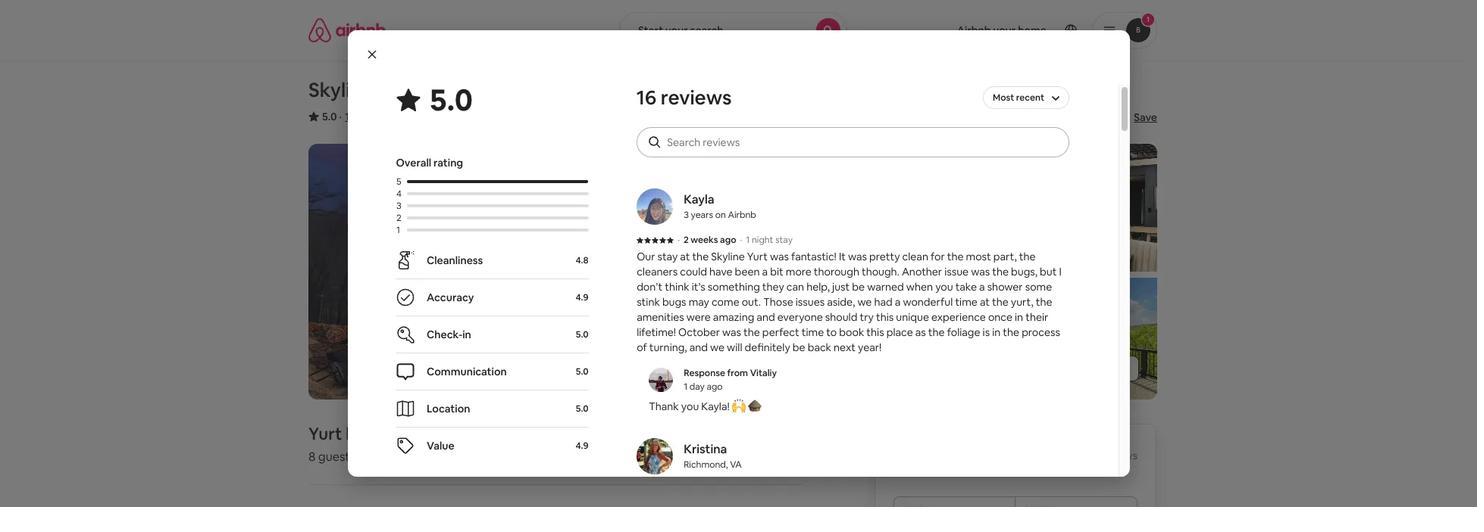 Task type: locate. For each thing, give the bounding box(es) containing it.
vitaliy image
[[649, 368, 673, 393], [649, 368, 673, 393]]

0 vertical spatial 4
[[396, 188, 401, 200]]

0 horizontal spatial 16
[[345, 110, 356, 124]]

0 horizontal spatial stay
[[657, 250, 678, 264]]

1 horizontal spatial 3
[[396, 200, 401, 212]]

4.9 left kristina image
[[575, 440, 588, 452]]

search
[[690, 23, 723, 37]]

4.9 down 4.8
[[575, 292, 588, 304]]

and down october
[[689, 341, 708, 355]]

0 vertical spatial and
[[757, 311, 775, 324]]

was right it
[[848, 250, 867, 264]]

perfect
[[762, 326, 799, 340]]

0 horizontal spatial a
[[762, 265, 768, 279]]

was down the most
[[971, 265, 990, 279]]

2 horizontal spatial 3
[[684, 209, 689, 221]]

0 horizontal spatial time
[[802, 326, 824, 340]]

panoramic photo, living room, kitchen, wood stove, dining table, sofa, lounge chairs, loft, yurt ceiling, pool table, modern black-yellow interior - skyline yurt.jpg image
[[739, 144, 945, 272]]

most
[[966, 250, 991, 264]]

modern black-yellow interior, archery set, dining table, ps5 with 4 controllers, 75-inch tv, sofa, loft stairs, pool table, panoramic windows - skyline yurt.jpg image
[[739, 278, 945, 400]]

and
[[757, 311, 775, 324], [689, 341, 708, 355]]

1 horizontal spatial 2
[[684, 234, 689, 246]]

night
[[752, 234, 773, 246]]

4 left the beds
[[439, 449, 446, 465]]

kayla
[[684, 192, 714, 208]]

stove~wifi~evcharger
[[572, 77, 785, 103]]

you down day
[[681, 400, 699, 414]]

at up once
[[980, 296, 990, 309]]

0 vertical spatial at
[[680, 250, 690, 264]]

we up try
[[857, 296, 872, 309]]

the
[[692, 250, 709, 264], [947, 250, 964, 264], [1019, 250, 1036, 264], [992, 265, 1009, 279], [992, 296, 1009, 309], [1036, 296, 1052, 309], [744, 326, 760, 340], [928, 326, 945, 340], [1003, 326, 1019, 340]]

4.9 for accuracy
[[575, 292, 588, 304]]

in right is
[[992, 326, 1001, 340]]

bugs
[[662, 296, 686, 309]]

amazing
[[713, 311, 754, 324]]

communication
[[426, 365, 506, 379]]

1 horizontal spatial reviews
[[661, 85, 732, 111]]

0 vertical spatial we
[[857, 296, 872, 309]]

it's
[[692, 280, 705, 294]]

0 horizontal spatial 16 reviews
[[637, 85, 732, 111]]

1 vertical spatial 16 reviews
[[1088, 449, 1138, 463]]

1 vertical spatial this
[[867, 326, 884, 340]]

is
[[983, 326, 990, 340]]

yurt
[[747, 250, 768, 264], [308, 424, 342, 445]]

yurt down night
[[747, 250, 768, 264]]

airbnb
[[728, 209, 756, 221]]

2 left weeks
[[684, 234, 689, 246]]

5.0 for check-in
[[575, 329, 588, 341]]

the up once
[[992, 296, 1009, 309]]

0 vertical spatial you
[[935, 280, 953, 294]]

3 down 5
[[396, 200, 401, 212]]

0 horizontal spatial 3
[[364, 449, 371, 465]]

󰀃
[[411, 109, 417, 124]]

1 vertical spatial ago
[[707, 381, 723, 393]]

total before taxes
[[893, 465, 981, 479]]

to
[[826, 326, 837, 340]]

2 down 5
[[396, 212, 401, 224]]

1 horizontal spatial we
[[857, 296, 872, 309]]

2
[[396, 212, 401, 224], [684, 234, 689, 246]]

skyline yurt - a cabin-like two-story yurt on a wraparound deck with a hot tub, archery, wood stove, and all the modern amenities only an hour from washington dc.jpg image
[[308, 144, 733, 400]]

unique
[[896, 311, 929, 324]]

0 horizontal spatial 4
[[396, 188, 401, 200]]

were
[[686, 311, 711, 324]]

stay up cleaners
[[657, 250, 678, 264]]

guests
[[318, 449, 356, 465]]

4 inside 5.0 dialog
[[396, 188, 401, 200]]

skyline
[[308, 77, 373, 103], [711, 250, 745, 264]]

1 horizontal spatial 1
[[684, 381, 687, 393]]

1 vertical spatial you
[[681, 400, 699, 414]]

be
[[852, 280, 865, 294], [793, 341, 805, 355]]

0 horizontal spatial be
[[793, 341, 805, 355]]

0 vertical spatial yurt
[[747, 250, 768, 264]]

1 vertical spatial we
[[710, 341, 725, 355]]

the up definitely
[[744, 326, 760, 340]]

4
[[396, 188, 401, 200], [439, 449, 446, 465]]

most recent button
[[983, 85, 1070, 111]]

be right just
[[852, 280, 865, 294]]

0 horizontal spatial yurt
[[308, 424, 342, 445]]

0 vertical spatial 2
[[396, 212, 401, 224]]

at up could
[[680, 250, 690, 264]]

· left 󰀃
[[402, 110, 405, 126]]

0 horizontal spatial skyline
[[308, 77, 373, 103]]

4.9
[[575, 292, 588, 304], [575, 440, 588, 452]]

1 vertical spatial at
[[980, 296, 990, 309]]

cleanliness
[[426, 254, 483, 268]]

part,
[[993, 250, 1017, 264]]

we left the will
[[710, 341, 725, 355]]

0 vertical spatial 4.9
[[575, 292, 588, 304]]

1 horizontal spatial 4
[[439, 449, 446, 465]]

1 vertical spatial and
[[689, 341, 708, 355]]

our
[[637, 250, 655, 264]]

Search reviews, Press 'Enter' to search text field
[[667, 135, 1055, 150]]

thank you kayla! 🙌 🛖
[[649, 400, 762, 414]]

3 for 3
[[396, 200, 401, 212]]

1 horizontal spatial you
[[935, 280, 953, 294]]

1 horizontal spatial a
[[895, 296, 901, 309]]

ago right weeks
[[720, 234, 736, 246]]

had
[[874, 296, 893, 309]]

1 vertical spatial time
[[802, 326, 824, 340]]

show all photos button
[[1019, 356, 1139, 382]]

1 vertical spatial 2
[[684, 234, 689, 246]]

skyline up have
[[711, 250, 745, 264]]

be left back
[[793, 341, 805, 355]]

profile element
[[865, 0, 1157, 61]]

out.
[[742, 296, 761, 309]]

reviews
[[661, 85, 732, 111], [358, 110, 396, 124], [1100, 449, 1138, 463]]

3 for 3 bedrooms · 4 beds
[[364, 449, 371, 465]]

1 vertical spatial 4.9
[[575, 440, 588, 452]]

skyline yurt: hot tub~wood stove~wifi~evcharger
[[308, 77, 785, 103]]

total
[[893, 465, 917, 479]]

0 horizontal spatial 2
[[396, 212, 401, 224]]

the down once
[[1003, 326, 1019, 340]]

1 left day
[[684, 381, 687, 393]]

0 horizontal spatial you
[[681, 400, 699, 414]]

0 vertical spatial skyline
[[308, 77, 373, 103]]

16 reviews button
[[345, 109, 396, 124]]

2 horizontal spatial a
[[979, 280, 985, 294]]

1 horizontal spatial time
[[955, 296, 978, 309]]

overall rating
[[396, 156, 463, 170]]

0 vertical spatial be
[[852, 280, 865, 294]]

3 down the hosted
[[364, 449, 371, 465]]

yurt up the 8 guests
[[308, 424, 342, 445]]

3
[[396, 200, 401, 212], [684, 209, 689, 221], [364, 449, 371, 465]]

2 horizontal spatial in
[[1015, 311, 1023, 324]]

in down yurt,
[[1015, 311, 1023, 324]]

2 horizontal spatial 16
[[1088, 449, 1098, 463]]

reviews inside 5.0 dialog
[[661, 85, 732, 111]]

show all photos
[[1049, 362, 1127, 376]]

1 down 5
[[396, 224, 400, 236]]

2 horizontal spatial 1
[[746, 234, 750, 246]]

stay right night
[[775, 234, 793, 246]]

in up 'communication'
[[462, 328, 471, 342]]

the up bugs,
[[1019, 250, 1036, 264]]

in
[[1015, 311, 1023, 324], [992, 326, 1001, 340], [462, 328, 471, 342]]

was down amazing
[[722, 326, 741, 340]]

think
[[665, 280, 689, 294]]

1 left night
[[746, 234, 750, 246]]

3 left years
[[684, 209, 689, 221]]

october
[[678, 326, 720, 340]]

Start your search search field
[[619, 12, 847, 49]]

4 down overall
[[396, 188, 401, 200]]

come
[[712, 296, 739, 309]]

thank
[[649, 400, 679, 414]]

a left bit in the right bottom of the page
[[762, 265, 768, 279]]

we
[[857, 296, 872, 309], [710, 341, 725, 355]]

i
[[1059, 265, 1062, 279]]

0 vertical spatial ago
[[720, 234, 736, 246]]

16
[[637, 85, 657, 111], [345, 110, 356, 124], [1088, 449, 1098, 463]]

beds
[[449, 449, 476, 465]]

amenities
[[637, 311, 684, 324]]

response from vitaliy 1 day ago
[[684, 368, 777, 393]]

and down those on the bottom right of page
[[757, 311, 775, 324]]

1 vertical spatial a
[[979, 280, 985, 294]]

0 horizontal spatial in
[[462, 328, 471, 342]]

🙌
[[732, 400, 746, 414]]

you down issue on the bottom of the page
[[935, 280, 953, 294]]

1 4.9 from the top
[[575, 292, 588, 304]]

1 horizontal spatial 16
[[637, 85, 657, 111]]

issues
[[796, 296, 825, 309]]

you
[[935, 280, 953, 294], [681, 400, 699, 414]]

start your search button
[[619, 12, 847, 49]]

1 vertical spatial stay
[[657, 250, 678, 264]]

this up year!
[[867, 326, 884, 340]]

time up back
[[802, 326, 824, 340]]

1 vertical spatial skyline
[[711, 250, 745, 264]]

1 horizontal spatial skyline
[[711, 250, 745, 264]]

was
[[770, 250, 789, 264], [848, 250, 867, 264], [971, 265, 990, 279], [722, 326, 741, 340]]

1 horizontal spatial stay
[[775, 234, 793, 246]]

a right take
[[979, 280, 985, 294]]

this down had
[[876, 311, 894, 324]]

skyline up the 5.0 · 16 reviews
[[308, 77, 373, 103]]

cleaners
[[637, 265, 678, 279]]

4.9 for value
[[575, 440, 588, 452]]

ago down the response
[[707, 381, 723, 393]]

a
[[762, 265, 768, 279], [979, 280, 985, 294], [895, 296, 901, 309]]

it
[[839, 250, 846, 264]]

a right had
[[895, 296, 901, 309]]

0 vertical spatial 16 reviews
[[637, 85, 732, 111]]

1 horizontal spatial at
[[980, 296, 990, 309]]

1 vertical spatial be
[[793, 341, 805, 355]]

definitely
[[745, 341, 790, 355]]

was up bit in the right bottom of the page
[[770, 250, 789, 264]]

1 inside response from vitaliy 1 day ago
[[684, 381, 687, 393]]

kristina
[[684, 442, 727, 458]]

may
[[689, 296, 709, 309]]

time down take
[[955, 296, 978, 309]]

tub~wood
[[465, 77, 568, 103]]

shower
[[987, 280, 1023, 294]]

0 horizontal spatial and
[[689, 341, 708, 355]]

0 vertical spatial a
[[762, 265, 768, 279]]

1 horizontal spatial yurt
[[747, 250, 768, 264]]

pretty
[[869, 250, 900, 264]]

kayla image
[[637, 189, 673, 225], [637, 189, 673, 225]]

2 4.9 from the top
[[575, 440, 588, 452]]

16 reviews
[[637, 85, 732, 111], [1088, 449, 1138, 463]]

your
[[665, 23, 688, 37]]



Task type: describe. For each thing, give the bounding box(es) containing it.
recent
[[1017, 92, 1045, 104]]

aside,
[[827, 296, 855, 309]]

1 horizontal spatial 16 reviews
[[1088, 449, 1138, 463]]

check-
[[426, 328, 462, 342]]

vitaliy
[[750, 368, 777, 380]]

thorough
[[814, 265, 859, 279]]

string lights, large composite deck, sunken hot tub, grill, picnic table, cornhole game, blue ridge mountains view - skyline yurt.jpg image
[[951, 278, 1157, 400]]

take
[[955, 280, 977, 294]]

stay inside our stay at the skyline yurt was fantastic! it was pretty clean for the most part, the cleaners could have been a bit more thorough though. another issue was the bugs, but i don't think it's something they can help,  just be warned when you take a shower some stink bugs may come out. those issues aside, we had a wonderful time at the yurt,  the amenities were amazing and everyone should try this unique experience once in their lifetime! october was the perfect time to book this place as the foliage is in the process of turning, and we will definitely be back next year!
[[657, 250, 678, 264]]

something
[[708, 280, 760, 294]]

2 horizontal spatial reviews
[[1100, 449, 1138, 463]]

should
[[825, 311, 857, 324]]

3 inside kayla 3 years on airbnb
[[684, 209, 689, 221]]

next
[[834, 341, 856, 355]]

0 vertical spatial stay
[[775, 234, 793, 246]]

value
[[426, 440, 454, 453]]

0 vertical spatial time
[[955, 296, 978, 309]]

place
[[886, 326, 913, 340]]

5.0 dialog
[[347, 30, 1130, 508]]

all
[[1078, 362, 1089, 376]]

· 2 weeks ago · 1 night stay
[[678, 234, 793, 246]]

2 vertical spatial a
[[895, 296, 901, 309]]

could
[[680, 265, 707, 279]]

5.0 for location
[[575, 403, 588, 415]]

accuracy
[[426, 291, 474, 305]]

superhost
[[425, 110, 475, 124]]

kayla!
[[701, 400, 730, 414]]

hosted
[[346, 424, 401, 445]]

1 vertical spatial yurt
[[308, 424, 342, 445]]

you inside our stay at the skyline yurt was fantastic! it was pretty clean for the most part, the cleaners could have been a bit more thorough though. another issue was the bugs, but i don't think it's something they can help,  just be warned when you take a shower some stink bugs may come out. those issues aside, we had a wonderful time at the yurt,  the amenities were amazing and everyone should try this unique experience once in their lifetime! october was the perfect time to book this place as the foliage is in the process of turning, and we will definitely be back next year!
[[935, 280, 953, 294]]

1 vertical spatial 4
[[439, 449, 446, 465]]

0 horizontal spatial 1
[[396, 224, 400, 236]]

by vitaliy
[[404, 424, 476, 445]]

most recent
[[993, 92, 1045, 104]]

5
[[396, 176, 401, 188]]

3 bedrooms · 4 beds
[[364, 449, 476, 465]]

turning,
[[649, 341, 687, 355]]

0 horizontal spatial at
[[680, 250, 690, 264]]

5.0 for communication
[[575, 366, 588, 378]]

bugs,
[[1011, 265, 1038, 279]]

our stay at the skyline yurt was fantastic! it was pretty clean for the most part, the cleaners could have been a bit more thorough though. another issue was the bugs, but i don't think it's something they can help,  just be warned when you take a shower some stink bugs may come out. those issues aside, we had a wonderful time at the yurt,  the amenities were amazing and everyone should try this unique experience once in their lifetime! october was the perfect time to book this place as the foliage is in the process of turning, and we will definitely be back next year!
[[637, 250, 1062, 355]]

will
[[727, 341, 742, 355]]

16 inside 5.0 dialog
[[637, 85, 657, 111]]

· left 16 reviews button at the top left of the page
[[339, 110, 342, 124]]

the up issue on the bottom of the page
[[947, 250, 964, 264]]

the up could
[[692, 250, 709, 264]]

ago inside response from vitaliy 1 day ago
[[707, 381, 723, 393]]

yurt inside our stay at the skyline yurt was fantastic! it was pretty clean for the most part, the cleaners could have been a bit more thorough though. another issue was the bugs, but i don't think it's something they can help,  just be warned when you take a shower some stink bugs may come out. those issues aside, we had a wonderful time at the yurt,  the amenities were amazing and everyone should try this unique experience once in their lifetime! october was the perfect time to book this place as the foliage is in the process of turning, and we will definitely be back next year!
[[747, 250, 768, 264]]

16 reviews inside 5.0 dialog
[[637, 85, 732, 111]]

book
[[839, 326, 864, 340]]

0 vertical spatial this
[[876, 311, 894, 324]]

kristina image
[[637, 439, 673, 475]]

save button
[[1110, 105, 1163, 130]]

0 horizontal spatial reviews
[[358, 110, 396, 124]]

hot
[[427, 77, 461, 103]]

just
[[832, 280, 850, 294]]

rating
[[434, 156, 463, 170]]

the down some
[[1036, 296, 1052, 309]]

show
[[1049, 362, 1076, 376]]

1 horizontal spatial and
[[757, 311, 775, 324]]

taxes
[[955, 465, 981, 479]]

1 horizontal spatial in
[[992, 326, 1001, 340]]

bedrooms
[[373, 449, 431, 465]]

the right as
[[928, 326, 945, 340]]

stink
[[637, 296, 660, 309]]

wonderful
[[903, 296, 953, 309]]

bit
[[770, 265, 783, 279]]

yurt:
[[378, 77, 422, 103]]

clean
[[902, 250, 928, 264]]

for
[[931, 250, 945, 264]]

help,
[[806, 280, 830, 294]]

day
[[689, 381, 705, 393]]

skyline inside our stay at the skyline yurt was fantastic! it was pretty clean for the most part, the cleaners could have been a bit more thorough though. another issue was the bugs, but i don't think it's something they can help,  just be warned when you take a shower some stink bugs may come out. those issues aside, we had a wonderful time at the yurt,  the amenities were amazing and everyone should try this unique experience once in their lifetime! october was the perfect time to book this place as the foliage is in the process of turning, and we will definitely be back next year!
[[711, 250, 745, 264]]

back
[[808, 341, 831, 355]]

· left weeks
[[678, 234, 680, 246]]

lifetime!
[[637, 326, 676, 340]]

photos
[[1092, 362, 1127, 376]]

process
[[1022, 326, 1060, 340]]

from
[[727, 368, 748, 380]]

when
[[906, 280, 933, 294]]

try
[[860, 311, 874, 324]]

of
[[637, 341, 647, 355]]

start your search
[[638, 23, 723, 37]]

yurt,
[[1011, 296, 1033, 309]]

issue
[[944, 265, 969, 279]]

1 horizontal spatial be
[[852, 280, 865, 294]]

🛖
[[748, 400, 762, 414]]

the up shower
[[992, 265, 1009, 279]]

they
[[762, 280, 784, 294]]

can
[[787, 280, 804, 294]]

richmond,
[[684, 459, 728, 471]]

most
[[993, 92, 1015, 104]]

start
[[638, 23, 663, 37]]

as
[[915, 326, 926, 340]]

have
[[709, 265, 733, 279]]

warned
[[867, 280, 904, 294]]

on
[[715, 209, 726, 221]]

but
[[1040, 265, 1057, 279]]

kristina richmond, va
[[684, 442, 742, 471]]

kayla 3 years on airbnb
[[684, 192, 756, 221]]

more
[[786, 265, 812, 279]]

0 horizontal spatial we
[[710, 341, 725, 355]]

kristina image
[[637, 439, 673, 475]]

experience
[[931, 311, 986, 324]]

· left night
[[740, 234, 742, 246]]

their
[[1026, 311, 1048, 324]]

years
[[691, 209, 713, 221]]

location
[[426, 402, 470, 416]]

fantastic!
[[791, 250, 837, 264]]

some
[[1025, 280, 1052, 294]]

· down by vitaliy
[[433, 449, 436, 465]]

lounger chairs, wood stove, kitchen island, modern black-yellow interior, sofa - skyline yurt.jpg image
[[951, 144, 1157, 272]]

those
[[763, 296, 793, 309]]

another
[[902, 265, 942, 279]]



Task type: vqa. For each thing, say whether or not it's contained in the screenshot.
DEC
no



